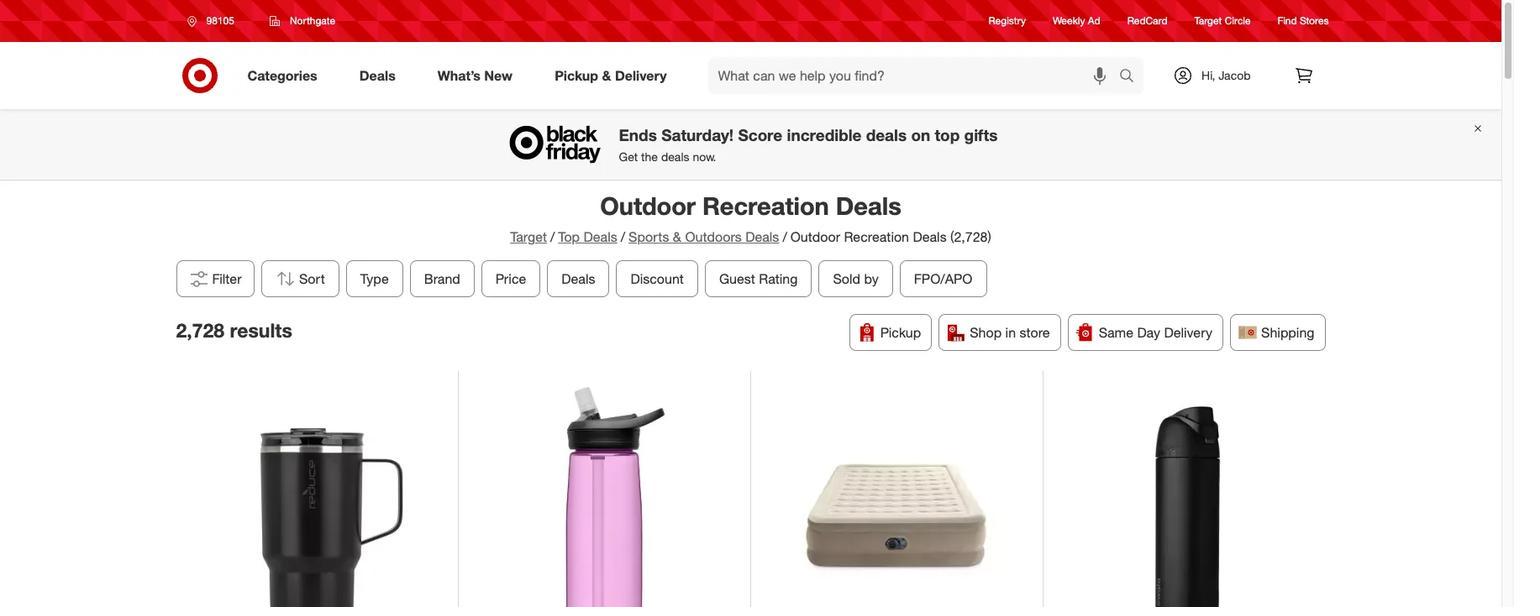 Task type: vqa. For each thing, say whether or not it's contained in the screenshot.
Shop
yes



Task type: describe. For each thing, give the bounding box(es) containing it.
now.
[[693, 150, 716, 164]]

(2,728)
[[951, 229, 992, 245]]

saturday!
[[662, 126, 734, 145]]

target link
[[510, 229, 547, 245]]

pickup & delivery link
[[541, 57, 688, 94]]

3 / from the left
[[783, 229, 787, 245]]

stores
[[1300, 15, 1329, 27]]

find
[[1278, 15, 1297, 27]]

categories link
[[233, 57, 338, 94]]

1 horizontal spatial deals
[[866, 126, 907, 145]]

registry link
[[989, 14, 1026, 28]]

type
[[360, 271, 389, 287]]

shipping
[[1262, 324, 1315, 341]]

deals up by
[[836, 191, 902, 221]]

What can we help you find? suggestions appear below search field
[[708, 57, 1124, 94]]

brand
[[424, 271, 460, 287]]

delivery for same day delivery
[[1164, 324, 1213, 341]]

deals right the top
[[584, 229, 618, 245]]

shop
[[970, 324, 1002, 341]]

0 vertical spatial &
[[602, 67, 611, 84]]

by
[[864, 271, 879, 287]]

hi,
[[1202, 68, 1216, 82]]

price
[[495, 271, 526, 287]]

target circle link
[[1195, 14, 1251, 28]]

find stores link
[[1278, 14, 1329, 28]]

ends saturday! score incredible deals on top gifts get the deals now.
[[619, 126, 998, 164]]

what's new
[[438, 67, 513, 84]]

2 / from the left
[[621, 229, 625, 245]]

target circle
[[1195, 15, 1251, 27]]

price button
[[481, 260, 540, 297]]

top
[[558, 229, 580, 245]]

guest
[[719, 271, 755, 287]]

filter button
[[176, 260, 254, 297]]

search button
[[1112, 57, 1152, 97]]

2,728 results
[[176, 319, 292, 342]]

sold
[[833, 271, 860, 287]]

guest rating
[[719, 271, 798, 287]]

hi, jacob
[[1202, 68, 1251, 82]]

day
[[1138, 324, 1161, 341]]

delivery for pickup & delivery
[[615, 67, 667, 84]]

find stores
[[1278, 15, 1329, 27]]

store
[[1020, 324, 1050, 341]]

outdoor recreation deals target / top deals / sports & outdoors deals / outdoor recreation deals (2,728)
[[510, 191, 992, 245]]

guest rating button
[[705, 260, 812, 297]]

results
[[230, 319, 292, 342]]

sports & outdoors deals link
[[629, 229, 779, 245]]

deals link
[[345, 57, 417, 94]]

outdoors
[[685, 229, 742, 245]]

deals up the guest rating
[[746, 229, 779, 245]]

pickup for pickup
[[881, 324, 921, 341]]

what's new link
[[423, 57, 534, 94]]

in
[[1006, 324, 1016, 341]]

deals inside deals link
[[359, 67, 396, 84]]

new
[[484, 67, 513, 84]]

rating
[[759, 271, 798, 287]]



Task type: locate. For each thing, give the bounding box(es) containing it.
1 horizontal spatial target
[[1195, 15, 1222, 27]]

deals left the on
[[866, 126, 907, 145]]

sort button
[[261, 260, 339, 297]]

deals inside the deals button
[[561, 271, 595, 287]]

pickup button
[[850, 314, 932, 351]]

same day delivery button
[[1068, 314, 1224, 351]]

pickup
[[555, 67, 598, 84], [881, 324, 921, 341]]

get
[[619, 150, 638, 164]]

0 horizontal spatial &
[[602, 67, 611, 84]]

fpo/apo
[[914, 271, 973, 287]]

target left circle
[[1195, 15, 1222, 27]]

1 horizontal spatial &
[[673, 229, 682, 245]]

0 horizontal spatial recreation
[[703, 191, 829, 221]]

delivery
[[615, 67, 667, 84], [1164, 324, 1213, 341]]

same day delivery
[[1099, 324, 1213, 341]]

outdoor up sold at the right top of the page
[[791, 229, 841, 245]]

1 vertical spatial target
[[510, 229, 547, 245]]

1 vertical spatial deals
[[661, 150, 690, 164]]

search
[[1112, 69, 1152, 85]]

/ left the top
[[551, 229, 555, 245]]

redcard link
[[1128, 14, 1168, 28]]

top
[[935, 126, 960, 145]]

the
[[641, 150, 658, 164]]

0 horizontal spatial deals
[[661, 150, 690, 164]]

target left the top
[[510, 229, 547, 245]]

0 horizontal spatial pickup
[[555, 67, 598, 84]]

weekly ad link
[[1053, 14, 1101, 28]]

2 horizontal spatial /
[[783, 229, 787, 245]]

discount
[[630, 271, 684, 287]]

pickup inside pickup & delivery link
[[555, 67, 598, 84]]

1 vertical spatial outdoor
[[791, 229, 841, 245]]

pickup & delivery
[[555, 67, 667, 84]]

discount button
[[616, 260, 698, 297]]

0 vertical spatial outdoor
[[600, 191, 696, 221]]

sold by
[[833, 271, 879, 287]]

northgate
[[290, 14, 335, 27]]

outdoor
[[600, 191, 696, 221], [791, 229, 841, 245]]

98105 button
[[176, 6, 252, 36]]

delivery up ends
[[615, 67, 667, 84]]

score
[[738, 126, 783, 145]]

filter
[[212, 271, 242, 287]]

same
[[1099, 324, 1134, 341]]

circle
[[1225, 15, 1251, 27]]

shipping button
[[1231, 314, 1326, 351]]

deals
[[359, 67, 396, 84], [836, 191, 902, 221], [584, 229, 618, 245], [746, 229, 779, 245], [913, 229, 947, 245], [561, 271, 595, 287]]

1 vertical spatial pickup
[[881, 324, 921, 341]]

1 horizontal spatial /
[[621, 229, 625, 245]]

1 horizontal spatial outdoor
[[791, 229, 841, 245]]

on
[[911, 126, 931, 145]]

weekly ad
[[1053, 15, 1101, 27]]

1 / from the left
[[551, 229, 555, 245]]

delivery right day
[[1164, 324, 1213, 341]]

delivery inside button
[[1164, 324, 1213, 341]]

fpo/apo button
[[900, 260, 987, 297]]

redcard
[[1128, 15, 1168, 27]]

0 horizontal spatial outdoor
[[600, 191, 696, 221]]

ends
[[619, 126, 657, 145]]

camelbak eddy+ 25oz tritan renew water bottle image
[[475, 388, 734, 608], [475, 388, 734, 608]]

deals right the
[[661, 150, 690, 164]]

sports
[[629, 229, 669, 245]]

northgate button
[[259, 6, 346, 36]]

pickup inside pickup button
[[881, 324, 921, 341]]

intex ultra plush 20" queen air mattress with 120v internal pump image
[[767, 388, 1026, 608], [767, 388, 1026, 608]]

0 horizontal spatial delivery
[[615, 67, 667, 84]]

0 horizontal spatial /
[[551, 229, 555, 245]]

recreation
[[703, 191, 829, 221], [844, 229, 909, 245]]

2,728
[[176, 319, 224, 342]]

reduce 18oz hot1 insulated stainless steel travel mug with steam release lid image
[[182, 388, 441, 608], [182, 388, 441, 608]]

&
[[602, 67, 611, 84], [673, 229, 682, 245]]

/ left sports
[[621, 229, 625, 245]]

outdoor up sports
[[600, 191, 696, 221]]

deals left what's
[[359, 67, 396, 84]]

0 vertical spatial target
[[1195, 15, 1222, 27]]

0 horizontal spatial target
[[510, 229, 547, 245]]

what's
[[438, 67, 481, 84]]

98105
[[206, 14, 234, 27]]

0 vertical spatial deals
[[866, 126, 907, 145]]

top deals link
[[558, 229, 618, 245]]

type button
[[346, 260, 403, 297]]

pickup right new
[[555, 67, 598, 84]]

incredible
[[787, 126, 862, 145]]

target inside outdoor recreation deals target / top deals / sports & outdoors deals / outdoor recreation deals (2,728)
[[510, 229, 547, 245]]

0 vertical spatial pickup
[[555, 67, 598, 84]]

shop in store button
[[939, 314, 1061, 351]]

deals button
[[547, 260, 609, 297]]

sold by button
[[819, 260, 893, 297]]

owala freesip 24oz stainless steel water bottle image
[[1060, 388, 1320, 608], [1060, 388, 1320, 608]]

registry
[[989, 15, 1026, 27]]

1 horizontal spatial pickup
[[881, 324, 921, 341]]

jacob
[[1219, 68, 1251, 82]]

& inside outdoor recreation deals target / top deals / sports & outdoors deals / outdoor recreation deals (2,728)
[[673, 229, 682, 245]]

/ up rating
[[783, 229, 787, 245]]

gifts
[[965, 126, 998, 145]]

1 horizontal spatial delivery
[[1164, 324, 1213, 341]]

/
[[551, 229, 555, 245], [621, 229, 625, 245], [783, 229, 787, 245]]

deals down the top
[[561, 271, 595, 287]]

ad
[[1088, 15, 1101, 27]]

pickup for pickup & delivery
[[555, 67, 598, 84]]

0 vertical spatial delivery
[[615, 67, 667, 84]]

1 vertical spatial delivery
[[1164, 324, 1213, 341]]

1 vertical spatial &
[[673, 229, 682, 245]]

deals
[[866, 126, 907, 145], [661, 150, 690, 164]]

deals left (2,728)
[[913, 229, 947, 245]]

weekly
[[1053, 15, 1085, 27]]

target
[[1195, 15, 1222, 27], [510, 229, 547, 245]]

pickup down 'fpo/apo'
[[881, 324, 921, 341]]

1 vertical spatial recreation
[[844, 229, 909, 245]]

recreation up by
[[844, 229, 909, 245]]

recreation up outdoors
[[703, 191, 829, 221]]

brand button
[[410, 260, 474, 297]]

categories
[[248, 67, 317, 84]]

0 vertical spatial recreation
[[703, 191, 829, 221]]

shop in store
[[970, 324, 1050, 341]]

sort
[[299, 271, 325, 287]]

1 horizontal spatial recreation
[[844, 229, 909, 245]]



